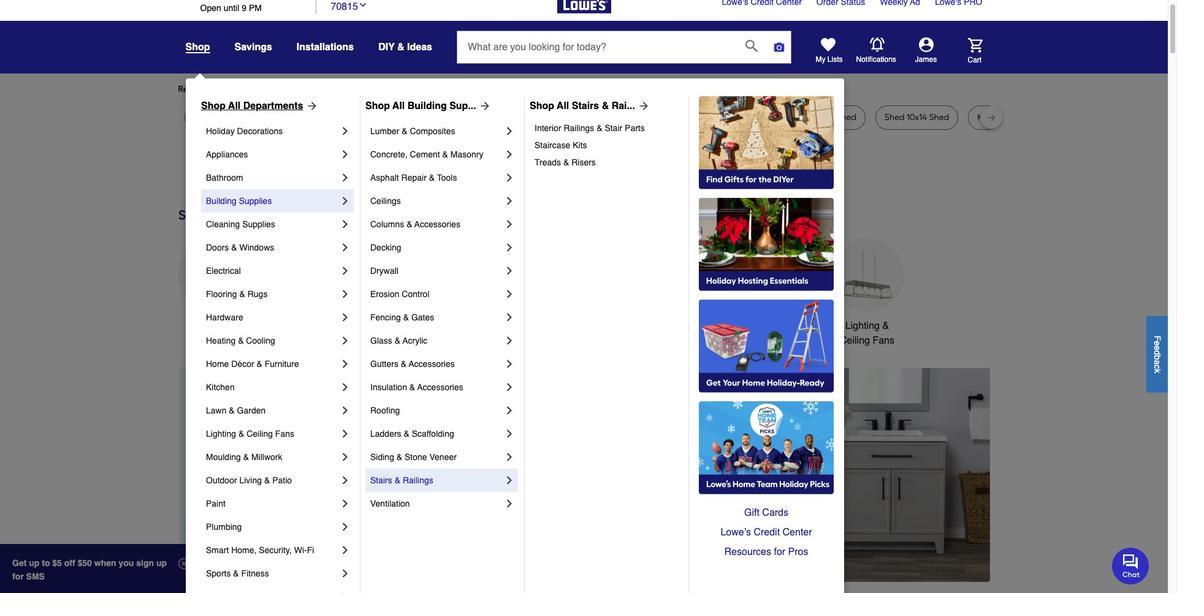 Task type: describe. For each thing, give the bounding box(es) containing it.
scroll to item #2 image
[[660, 560, 689, 565]]

get
[[12, 559, 27, 569]]

diy & ideas button
[[379, 36, 432, 58]]

lists
[[828, 55, 843, 64]]

scroll to item #3 image
[[689, 560, 719, 565]]

ladders & scaffolding link
[[370, 423, 504, 446]]

for up door
[[386, 84, 397, 94]]

you
[[119, 559, 134, 569]]

my
[[816, 55, 826, 64]]

mower
[[217, 112, 244, 123]]

hardware
[[206, 313, 243, 323]]

& for sports & fitness link
[[233, 569, 239, 579]]

0 vertical spatial building
[[408, 101, 447, 112]]

chevron right image for plumbing
[[339, 521, 351, 534]]

25 days of deals. don't miss deals every day. same-day delivery on in-stock orders placed by 2 p m. image
[[178, 368, 376, 583]]

holiday
[[206, 126, 235, 136]]

supplies for building supplies
[[239, 196, 272, 206]]

ceilings link
[[370, 190, 504, 213]]

stairs & railings
[[370, 476, 433, 486]]

lighting inside button
[[846, 321, 880, 332]]

c
[[1153, 365, 1163, 369]]

chevron right image for appliances
[[339, 148, 351, 161]]

0 horizontal spatial bathroom
[[206, 173, 243, 183]]

security,
[[259, 546, 292, 556]]

more
[[314, 84, 334, 94]]

home décor & furniture
[[206, 359, 299, 369]]

veneer
[[430, 453, 457, 462]]

millwork
[[251, 453, 282, 462]]

home décor & furniture link
[[206, 353, 339, 376]]

gutters & accessories
[[370, 359, 455, 369]]

interior railings & stair parts link
[[535, 120, 680, 137]]

find gifts for the diyer. image
[[699, 96, 834, 190]]

columns
[[370, 220, 404, 229]]

to
[[42, 559, 50, 569]]

diy & ideas
[[379, 42, 432, 53]]

roofing link
[[370, 399, 504, 423]]

patio
[[272, 476, 292, 486]]

recommended
[[178, 84, 237, 94]]

tools
[[437, 173, 457, 183]]

ladders & scaffolding
[[370, 429, 454, 439]]

chevron right image for erosion control
[[504, 288, 516, 301]]

accessories for gutters & accessories
[[409, 359, 455, 369]]

diy
[[379, 42, 395, 53]]

lowe's home improvement cart image
[[968, 38, 983, 52]]

appliances button
[[178, 238, 252, 334]]

repair
[[402, 173, 427, 183]]

cleaning supplies link
[[206, 213, 339, 236]]

lighting & ceiling fans inside button
[[840, 321, 895, 347]]

bathroom button
[[644, 238, 718, 334]]

interior
[[401, 112, 428, 123]]

outdoor
[[743, 112, 776, 123]]

& for ladders & scaffolding link
[[404, 429, 410, 439]]

10x14
[[907, 112, 928, 123]]

savings
[[235, 42, 272, 53]]

suggestions
[[336, 84, 384, 94]]

shop for shop all stairs & rai...
[[530, 101, 554, 112]]

staircase
[[535, 140, 571, 150]]

christmas
[[379, 321, 424, 332]]

smart home, security, wi-fi
[[206, 546, 314, 556]]

doors & windows link
[[206, 236, 339, 259]]

fencing & gates
[[370, 313, 434, 323]]

1 vertical spatial lighting & ceiling fans
[[206, 429, 294, 439]]

chevron right image for decking
[[504, 242, 516, 254]]

chevron right image for lighting & ceiling fans
[[339, 428, 351, 440]]

get up to $5 off $50 when you sign up for sms
[[12, 559, 167, 582]]

camera image
[[773, 41, 786, 53]]

fans inside button
[[873, 335, 895, 347]]

more suggestions for you link
[[314, 83, 423, 96]]

toilet
[[531, 112, 552, 123]]

when
[[94, 559, 116, 569]]

chevron right image for asphalt repair & tools
[[504, 172, 516, 184]]

ladders
[[370, 429, 402, 439]]

shed for shed
[[837, 112, 857, 123]]

decorations for holiday
[[237, 126, 283, 136]]

off
[[64, 559, 75, 569]]

lowe's credit center link
[[699, 523, 834, 543]]

arrow right image for shop all departments
[[303, 100, 318, 112]]

chevron right image for outdoor living & patio
[[339, 475, 351, 487]]

lumber & composites
[[370, 126, 455, 136]]

decorations for christmas
[[375, 335, 428, 347]]

kitchen for kitchen
[[206, 383, 235, 393]]

chevron right image for roofing
[[504, 405, 516, 417]]

smart for smart home, security, wi-fi
[[206, 546, 229, 556]]

plumbing link
[[206, 516, 339, 539]]

& inside lighting & ceiling fans
[[883, 321, 889, 332]]

0 vertical spatial appliances
[[206, 150, 248, 159]]

gates
[[412, 313, 434, 323]]

home inside button
[[776, 321, 802, 332]]

get your home holiday-ready. image
[[699, 300, 834, 393]]

open
[[200, 3, 221, 13]]

board
[[669, 112, 693, 123]]

chevron right image for ventilation
[[504, 498, 516, 510]]

rugs
[[248, 290, 268, 299]]

electrical
[[206, 266, 241, 276]]

outdoor
[[206, 476, 237, 486]]

lumber & composites link
[[370, 120, 504, 143]]

peel stick wallpaper
[[272, 112, 352, 123]]

control
[[402, 290, 430, 299]]

chevron right image for bathroom
[[339, 172, 351, 184]]

chevron right image for stairs & railings
[[504, 475, 516, 487]]

f e e d b a c k button
[[1147, 316, 1168, 393]]

siding
[[370, 453, 394, 462]]

arrow left image
[[406, 475, 419, 488]]

decking link
[[370, 236, 504, 259]]

fi
[[307, 546, 314, 556]]

1 e from the top
[[1153, 341, 1163, 346]]

& for the diy & ideas button
[[397, 42, 405, 53]]

lowe's wishes you and your family a happy hanukkah. image
[[178, 162, 990, 193]]

1 horizontal spatial arrow right image
[[968, 475, 980, 488]]

wi-
[[294, 546, 307, 556]]

lowe's home improvement notification center image
[[870, 37, 885, 52]]

arrow right image for shop all stairs & rai...
[[635, 100, 650, 112]]

& for heating & cooling link
[[238, 336, 244, 346]]

recommended searches for you
[[178, 84, 304, 94]]

2 up from the left
[[156, 559, 167, 569]]

$5
[[52, 559, 62, 569]]

accessories for columns & accessories
[[415, 220, 461, 229]]

chevron right image for holiday decorations
[[339, 125, 351, 137]]

heating & cooling
[[206, 336, 275, 346]]

center
[[783, 528, 812, 539]]

supplies for cleaning supplies
[[242, 220, 275, 229]]

arrow right image inside shop all building sup... link
[[476, 100, 491, 112]]

& for treads & risers link
[[564, 158, 569, 167]]

holiday hosting essentials. image
[[699, 198, 834, 291]]

4 shed from the left
[[930, 112, 950, 123]]

windows
[[239, 243, 274, 253]]

railings inside 'stairs & railings' link
[[403, 476, 433, 486]]

chevron right image for drywall
[[504, 265, 516, 277]]

flooring & rugs
[[206, 290, 268, 299]]

building supplies
[[206, 196, 272, 206]]

chevron down image
[[358, 0, 368, 10]]

asphalt repair & tools
[[370, 173, 457, 183]]

interior
[[535, 123, 562, 133]]

insulation
[[370, 383, 407, 393]]

stone
[[405, 453, 427, 462]]

holiday decorations link
[[206, 120, 339, 143]]

hardie board
[[641, 112, 693, 123]]

lowe's
[[721, 528, 751, 539]]

for up departments
[[277, 84, 288, 94]]

accessories for insulation & accessories
[[417, 383, 464, 393]]

wallpaper
[[311, 112, 352, 123]]

building supplies link
[[206, 190, 339, 213]]

chevron right image for sports & fitness
[[339, 568, 351, 580]]

for left pros
[[774, 547, 786, 558]]

chevron right image for concrete, cement & masonry
[[504, 148, 516, 161]]

shed for shed outdoor storage
[[721, 112, 741, 123]]

up to 40 percent off select vanities. plus, get free local delivery on select vanities. image
[[396, 368, 990, 583]]

my lists
[[816, 55, 843, 64]]

shop all stairs & rai...
[[530, 101, 635, 112]]



Task type: vqa. For each thing, say whether or not it's contained in the screenshot.
Resources for Pros
yes



Task type: locate. For each thing, give the bounding box(es) containing it.
you up the shop all building sup...
[[399, 84, 413, 94]]

chevron right image for glass & acrylic
[[504, 335, 516, 347]]

& for 'fencing & gates' link
[[403, 313, 409, 323]]

0 horizontal spatial stairs
[[370, 476, 392, 486]]

0 horizontal spatial smart
[[206, 546, 229, 556]]

0 horizontal spatial building
[[206, 196, 237, 206]]

james
[[916, 55, 937, 64]]

kitchen for kitchen faucets
[[459, 321, 492, 332]]

1 you from the left
[[290, 84, 304, 94]]

1 all from the left
[[228, 101, 241, 112]]

arrow right image inside shop all stairs & rai... link
[[635, 100, 650, 112]]

chevron right image for lawn & garden
[[339, 405, 351, 417]]

1 shed from the left
[[721, 112, 741, 123]]

chevron right image for ladders & scaffolding
[[504, 428, 516, 440]]

james button
[[897, 37, 956, 64]]

ceiling inside lighting & ceiling fans
[[840, 335, 870, 347]]

lawn mower
[[194, 112, 244, 123]]

1 horizontal spatial building
[[408, 101, 447, 112]]

columns & accessories
[[370, 220, 461, 229]]

supplies
[[239, 196, 272, 206], [242, 220, 275, 229]]

shed left 10x14
[[885, 112, 905, 123]]

chevron right image for ceilings
[[504, 195, 516, 207]]

0 horizontal spatial lighting & ceiling fans
[[206, 429, 294, 439]]

lawn
[[194, 112, 215, 123]]

chevron right image for lumber & composites
[[504, 125, 516, 137]]

70815
[[331, 1, 358, 12]]

you left more
[[290, 84, 304, 94]]

& for 'doors & windows' link
[[231, 243, 237, 253]]

accessories up the roofing link at the bottom left of the page
[[417, 383, 464, 393]]

chevron right image for smart home, security, wi-fi
[[339, 545, 351, 557]]

shop all building sup... link
[[366, 99, 491, 113]]

1 horizontal spatial lighting & ceiling fans
[[840, 321, 895, 347]]

recommended searches for you heading
[[178, 83, 990, 96]]

& for moulding & millwork link
[[243, 453, 249, 462]]

1 vertical spatial bathroom
[[660, 321, 702, 332]]

treads & risers link
[[535, 154, 680, 171]]

0 vertical spatial arrow right image
[[476, 100, 491, 112]]

decking
[[370, 243, 402, 253]]

arrow right image inside shop all departments link
[[303, 100, 318, 112]]

0 horizontal spatial you
[[290, 84, 304, 94]]

chevron right image for electrical
[[339, 265, 351, 277]]

1 horizontal spatial you
[[399, 84, 413, 94]]

0 horizontal spatial decorations
[[237, 126, 283, 136]]

chevron right image for paint
[[339, 498, 351, 510]]

staircase kits
[[535, 140, 587, 150]]

shop for shop all building sup...
[[366, 101, 390, 112]]

up right sign
[[156, 559, 167, 569]]

shop button
[[186, 41, 210, 53]]

decorations inside button
[[375, 335, 428, 347]]

0 horizontal spatial home
[[206, 359, 229, 369]]

all up 'interior'
[[557, 101, 569, 112]]

shop 25 days of deals by category image
[[178, 205, 990, 225]]

1 vertical spatial supplies
[[242, 220, 275, 229]]

0 vertical spatial ceiling
[[840, 335, 870, 347]]

open until 9 pm
[[200, 3, 262, 13]]

0 vertical spatial railings
[[564, 123, 595, 133]]

d
[[1153, 351, 1163, 355]]

e up b
[[1153, 346, 1163, 351]]

shop up lawn mower at left top
[[201, 101, 226, 112]]

lowe's home improvement logo image
[[557, 0, 611, 28]]

1 shop from the left
[[201, 101, 226, 112]]

cement
[[410, 150, 440, 159]]

0 vertical spatial home
[[776, 321, 802, 332]]

composites
[[410, 126, 455, 136]]

1 vertical spatial smart
[[206, 546, 229, 556]]

fencing & gates link
[[370, 306, 504, 329]]

2 you from the left
[[399, 84, 413, 94]]

shop up door
[[366, 101, 390, 112]]

0 vertical spatial lighting
[[846, 321, 880, 332]]

shop up toilet
[[530, 101, 554, 112]]

bathroom inside 'button'
[[660, 321, 702, 332]]

0 vertical spatial fans
[[873, 335, 895, 347]]

1 horizontal spatial railings
[[564, 123, 595, 133]]

gutters
[[370, 359, 399, 369]]

& for the glass & acrylic link
[[395, 336, 401, 346]]

1 up from the left
[[29, 559, 39, 569]]

smart inside button
[[747, 321, 773, 332]]

0 vertical spatial decorations
[[237, 126, 283, 136]]

railings down stone
[[403, 476, 433, 486]]

chevron right image for siding & stone veneer
[[504, 451, 516, 464]]

chevron right image for home décor & furniture
[[339, 358, 351, 370]]

up left to
[[29, 559, 39, 569]]

& for lawn & garden link
[[229, 406, 235, 416]]

installations button
[[297, 36, 354, 58]]

shed for shed 10x14 shed
[[885, 112, 905, 123]]

refrigerator
[[456, 112, 503, 123]]

chevron right image for kitchen
[[339, 382, 351, 394]]

lighting & ceiling fans button
[[831, 238, 904, 348]]

1 horizontal spatial all
[[393, 101, 405, 112]]

doors & windows
[[206, 243, 274, 253]]

3 all from the left
[[557, 101, 569, 112]]

lowe's home improvement lists image
[[821, 37, 836, 52]]

installations
[[297, 42, 354, 53]]

moulding & millwork link
[[206, 446, 339, 469]]

kitchen inside button
[[459, 321, 492, 332]]

all up mower
[[228, 101, 241, 112]]

asphalt
[[370, 173, 399, 183]]

0 horizontal spatial arrow right image
[[303, 100, 318, 112]]

0 horizontal spatial ceiling
[[247, 429, 273, 439]]

you for recommended searches for you
[[290, 84, 304, 94]]

3 shed from the left
[[885, 112, 905, 123]]

chevron right image
[[339, 125, 351, 137], [504, 125, 516, 137], [504, 148, 516, 161], [339, 172, 351, 184], [339, 195, 351, 207], [504, 218, 516, 231], [339, 242, 351, 254], [504, 242, 516, 254], [339, 288, 351, 301], [504, 288, 516, 301], [504, 358, 516, 370], [339, 382, 351, 394], [339, 405, 351, 417], [504, 428, 516, 440], [339, 451, 351, 464], [504, 475, 516, 487], [339, 498, 351, 510], [339, 568, 351, 580]]

erosion control link
[[370, 283, 504, 306]]

k
[[1153, 369, 1163, 373]]

2 vertical spatial accessories
[[417, 383, 464, 393]]

1 horizontal spatial shop
[[366, 101, 390, 112]]

1 horizontal spatial bathroom
[[660, 321, 702, 332]]

shed right 10x14
[[930, 112, 950, 123]]

0 vertical spatial accessories
[[415, 220, 461, 229]]

f
[[1153, 336, 1163, 341]]

0 horizontal spatial all
[[228, 101, 241, 112]]

arrow right image
[[303, 100, 318, 112], [635, 100, 650, 112]]

door interior
[[380, 112, 428, 123]]

search image
[[746, 40, 758, 52]]

home,
[[231, 546, 257, 556]]

cart
[[968, 56, 982, 64]]

0 horizontal spatial arrow right image
[[476, 100, 491, 112]]

appliances inside button
[[191, 321, 239, 332]]

chevron right image for gutters & accessories
[[504, 358, 516, 370]]

lowe's home team holiday picks. image
[[699, 402, 834, 495]]

1 horizontal spatial kitchen
[[459, 321, 492, 332]]

1 vertical spatial decorations
[[375, 335, 428, 347]]

kitchen up lawn
[[206, 383, 235, 393]]

more suggestions for you
[[314, 84, 413, 94]]

& for columns & accessories link
[[407, 220, 412, 229]]

shop
[[186, 42, 210, 53]]

0 vertical spatial bathroom
[[206, 173, 243, 183]]

e
[[1153, 341, 1163, 346], [1153, 346, 1163, 351]]

lumber
[[370, 126, 400, 136]]

0 horizontal spatial up
[[29, 559, 39, 569]]

smart for smart home
[[747, 321, 773, 332]]

appliances up heating
[[191, 321, 239, 332]]

shed
[[721, 112, 741, 123], [837, 112, 857, 123], [885, 112, 905, 123], [930, 112, 950, 123]]

glass
[[370, 336, 392, 346]]

1 vertical spatial ceiling
[[247, 429, 273, 439]]

2 shed from the left
[[837, 112, 857, 123]]

1 vertical spatial home
[[206, 359, 229, 369]]

None search field
[[457, 31, 792, 75]]

1 vertical spatial arrow right image
[[968, 475, 980, 488]]

arrow right image down more
[[303, 100, 318, 112]]

all up the 'door interior'
[[393, 101, 405, 112]]

gift cards
[[745, 508, 789, 519]]

flooring & rugs link
[[206, 283, 339, 306]]

quikrete
[[580, 112, 613, 123]]

0 vertical spatial kitchen
[[459, 321, 492, 332]]

lowe's credit center
[[721, 528, 812, 539]]

for down get
[[12, 572, 24, 582]]

appliances down holiday
[[206, 150, 248, 159]]

1 horizontal spatial ceiling
[[840, 335, 870, 347]]

acrylic
[[403, 336, 428, 346]]

1 horizontal spatial arrow right image
[[635, 100, 650, 112]]

& for lumber & composites link
[[402, 126, 408, 136]]

smart home
[[747, 321, 802, 332]]

1 horizontal spatial decorations
[[375, 335, 428, 347]]

1 horizontal spatial smart
[[747, 321, 773, 332]]

1 horizontal spatial up
[[156, 559, 167, 569]]

building
[[408, 101, 447, 112], [206, 196, 237, 206]]

1 vertical spatial lighting
[[206, 429, 236, 439]]

chat invite button image
[[1113, 548, 1150, 585]]

kitchen left faucets
[[459, 321, 492, 332]]

drywall
[[370, 266, 399, 276]]

1 horizontal spatial home
[[776, 321, 802, 332]]

2 horizontal spatial all
[[557, 101, 569, 112]]

0 vertical spatial supplies
[[239, 196, 272, 206]]

ceiling inside lighting & ceiling fans link
[[247, 429, 273, 439]]

all for building
[[393, 101, 405, 112]]

erosion control
[[370, 290, 430, 299]]

accessories up decking link
[[415, 220, 461, 229]]

f e e d b a c k
[[1153, 336, 1163, 373]]

Search Query text field
[[458, 31, 736, 63]]

shed right 'storage'
[[837, 112, 857, 123]]

all for stairs
[[557, 101, 569, 112]]

lawn & garden link
[[206, 399, 339, 423]]

1 horizontal spatial fans
[[873, 335, 895, 347]]

0 horizontal spatial shop
[[201, 101, 226, 112]]

& for the gutters & accessories link
[[401, 359, 407, 369]]

0 vertical spatial smart
[[747, 321, 773, 332]]

staircase kits link
[[535, 137, 680, 154]]

e up d
[[1153, 341, 1163, 346]]

chevron right image for heating & cooling
[[339, 335, 351, 347]]

1 horizontal spatial lighting
[[846, 321, 880, 332]]

concrete, cement & masonry link
[[370, 143, 504, 166]]

glass & acrylic
[[370, 336, 428, 346]]

railings up kits
[[564, 123, 595, 133]]

chevron right image for flooring & rugs
[[339, 288, 351, 301]]

decorations down christmas
[[375, 335, 428, 347]]

ventilation
[[370, 499, 410, 509]]

all for departments
[[228, 101, 241, 112]]

shed left outdoor on the top right
[[721, 112, 741, 123]]

insulation & accessories
[[370, 383, 464, 393]]

1 vertical spatial building
[[206, 196, 237, 206]]

0 horizontal spatial kitchen
[[206, 383, 235, 393]]

2 e from the top
[[1153, 346, 1163, 351]]

departments
[[243, 101, 303, 112]]

chevron right image for insulation & accessories
[[504, 382, 516, 394]]

& for lighting & ceiling fans link on the bottom left
[[239, 429, 244, 439]]

1 vertical spatial stairs
[[370, 476, 392, 486]]

supplies up the windows
[[242, 220, 275, 229]]

you for more suggestions for you
[[399, 84, 413, 94]]

faucets
[[495, 321, 530, 332]]

2 horizontal spatial shop
[[530, 101, 554, 112]]

arrow right image
[[476, 100, 491, 112], [968, 475, 980, 488]]

2 arrow right image from the left
[[635, 100, 650, 112]]

building up cleaning
[[206, 196, 237, 206]]

chevron right image for hardware
[[339, 312, 351, 324]]

railings inside interior railings & stair parts link
[[564, 123, 595, 133]]

0 horizontal spatial fans
[[275, 429, 294, 439]]

1 vertical spatial kitchen
[[206, 383, 235, 393]]

all
[[228, 101, 241, 112], [393, 101, 405, 112], [557, 101, 569, 112]]

building up interior
[[408, 101, 447, 112]]

sms
[[26, 572, 45, 582]]

0 horizontal spatial lighting
[[206, 429, 236, 439]]

2 shop from the left
[[366, 101, 390, 112]]

christmas decorations button
[[365, 238, 438, 348]]

for inside 'get up to $5 off $50 when you sign up for sms'
[[12, 572, 24, 582]]

chevron right image
[[339, 148, 351, 161], [504, 172, 516, 184], [504, 195, 516, 207], [339, 218, 351, 231], [339, 265, 351, 277], [504, 265, 516, 277], [339, 312, 351, 324], [504, 312, 516, 324], [339, 335, 351, 347], [504, 335, 516, 347], [339, 358, 351, 370], [504, 382, 516, 394], [504, 405, 516, 417], [339, 428, 351, 440], [504, 451, 516, 464], [339, 475, 351, 487], [504, 498, 516, 510], [339, 521, 351, 534], [339, 545, 351, 557], [339, 591, 351, 594]]

1 vertical spatial railings
[[403, 476, 433, 486]]

chevron right image for cleaning supplies
[[339, 218, 351, 231]]

stair
[[605, 123, 623, 133]]

sports & fitness
[[206, 569, 269, 579]]

columns & accessories link
[[370, 213, 504, 236]]

concrete, cement & masonry
[[370, 150, 484, 159]]

lawn
[[206, 406, 227, 416]]

masonry
[[451, 150, 484, 159]]

1 vertical spatial fans
[[275, 429, 294, 439]]

shed 10x14 shed
[[885, 112, 950, 123]]

0 vertical spatial stairs
[[572, 101, 599, 112]]

chevron right image for moulding & millwork
[[339, 451, 351, 464]]

accessories up insulation & accessories link
[[409, 359, 455, 369]]

0 horizontal spatial railings
[[403, 476, 433, 486]]

& for flooring & rugs link
[[240, 290, 245, 299]]

stairs up quikrete
[[572, 101, 599, 112]]

kitchen faucets
[[459, 321, 530, 332]]

0 vertical spatial lighting & ceiling fans
[[840, 321, 895, 347]]

& inside button
[[397, 42, 405, 53]]

decorations down peel
[[237, 126, 283, 136]]

3 shop from the left
[[530, 101, 554, 112]]

smart home button
[[738, 238, 811, 334]]

& for siding & stone veneer link
[[397, 453, 402, 462]]

siding & stone veneer
[[370, 453, 457, 462]]

1 vertical spatial appliances
[[191, 321, 239, 332]]

chevron right image for doors & windows
[[339, 242, 351, 254]]

my lists link
[[816, 37, 843, 64]]

70815 button
[[331, 0, 368, 14]]

b
[[1153, 355, 1163, 360]]

chevron right image for columns & accessories
[[504, 218, 516, 231]]

décor
[[231, 359, 254, 369]]

treads
[[535, 158, 561, 167]]

stairs down siding
[[370, 476, 392, 486]]

shop for shop all departments
[[201, 101, 226, 112]]

living
[[240, 476, 262, 486]]

sports & fitness link
[[206, 562, 339, 586]]

1 vertical spatial accessories
[[409, 359, 455, 369]]

parts
[[625, 123, 645, 133]]

& for insulation & accessories link
[[410, 383, 415, 393]]

arrow right image up parts
[[635, 100, 650, 112]]

pros
[[789, 547, 809, 558]]

1 arrow right image from the left
[[303, 100, 318, 112]]

chevron right image for building supplies
[[339, 195, 351, 207]]

2 all from the left
[[393, 101, 405, 112]]

&
[[397, 42, 405, 53], [602, 101, 609, 112], [597, 123, 603, 133], [402, 126, 408, 136], [443, 150, 448, 159], [564, 158, 569, 167], [429, 173, 435, 183], [407, 220, 412, 229], [231, 243, 237, 253], [240, 290, 245, 299], [403, 313, 409, 323], [883, 321, 889, 332], [238, 336, 244, 346], [395, 336, 401, 346], [257, 359, 262, 369], [401, 359, 407, 369], [410, 383, 415, 393], [229, 406, 235, 416], [239, 429, 244, 439], [404, 429, 410, 439], [243, 453, 249, 462], [397, 453, 402, 462], [264, 476, 270, 486], [395, 476, 401, 486], [233, 569, 239, 579]]

railings
[[564, 123, 595, 133], [403, 476, 433, 486]]

& for 'stairs & railings' link
[[395, 476, 401, 486]]

supplies up cleaning supplies
[[239, 196, 272, 206]]

electrical link
[[206, 259, 339, 283]]

smart home, security, wi-fi link
[[206, 539, 339, 562]]

chevron right image for fencing & gates
[[504, 312, 516, 324]]

1 horizontal spatial stairs
[[572, 101, 599, 112]]



